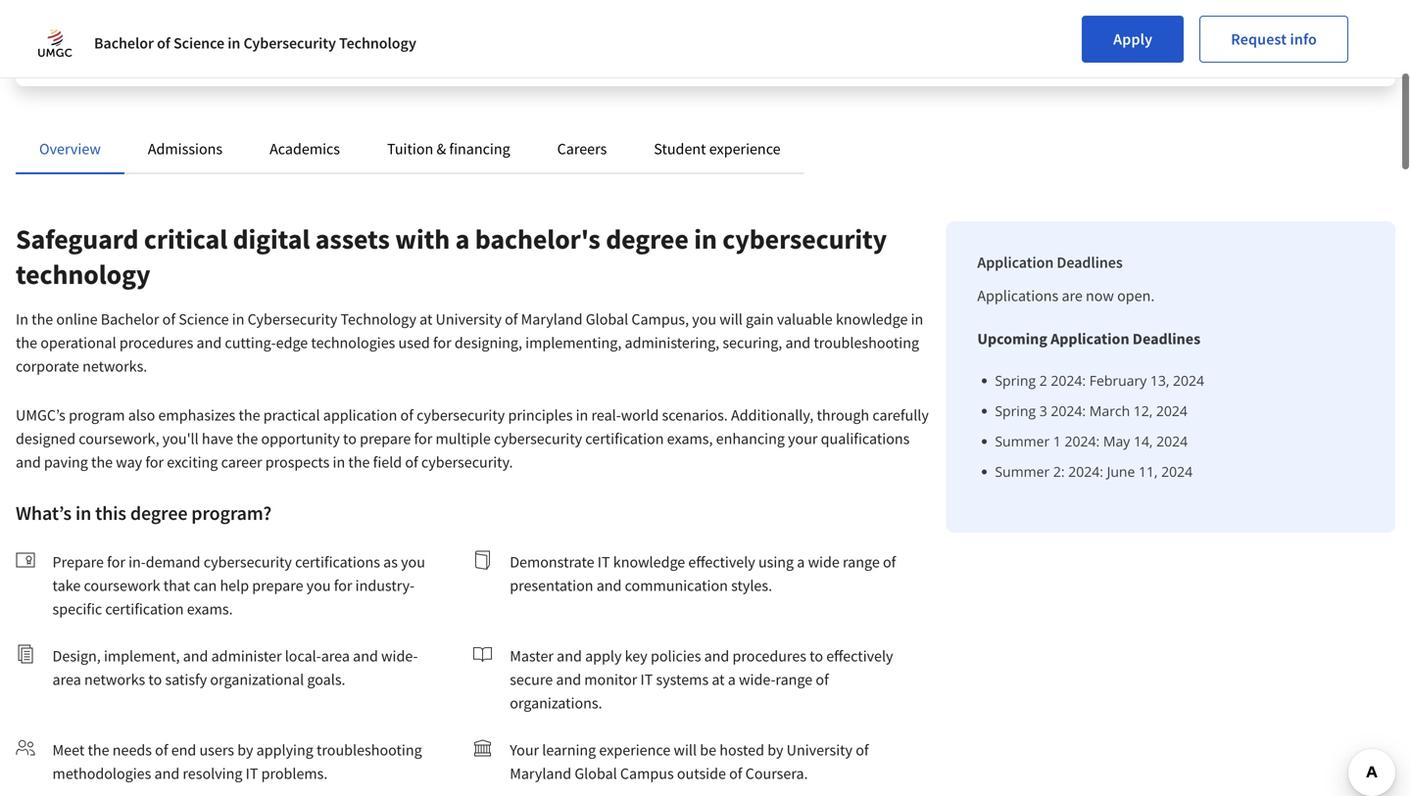 Task type: locate. For each thing, give the bounding box(es) containing it.
bachelor up networks.
[[101, 310, 159, 329]]

1 vertical spatial a
[[797, 553, 805, 572]]

2 vertical spatial global
[[575, 765, 617, 784]]

wide- down industry-
[[381, 647, 418, 667]]

of inside demonstrate it knowledge effectively using a wide range of presentation and communication styles.
[[883, 553, 896, 572]]

will left the gain
[[720, 310, 743, 329]]

spring inside spring 3 2024: march 12, 2024 list item
[[995, 402, 1036, 421]]

1 vertical spatial science
[[179, 310, 229, 329]]

cybersecurity down 'principles'
[[494, 429, 582, 449]]

1 vertical spatial deadlines
[[1133, 329, 1201, 349]]

access course materials, complete hands-on projects, and connect with instructors and peers anytime and from anywhere.
[[1084, 1, 1359, 58]]

the left way
[[91, 453, 113, 472]]

with right assets on the top of the page
[[395, 222, 450, 256]]

paving
[[44, 453, 88, 472]]

1 vertical spatial university
[[436, 310, 502, 329]]

per down $499
[[393, 44, 412, 62]]

presentation
[[510, 576, 594, 596]]

summer left the 1
[[995, 432, 1050, 451]]

troubleshooting inside meet the needs of end users by applying troubleshooting methodologies and resolving it problems.
[[317, 741, 422, 761]]

the
[[32, 310, 53, 329], [16, 333, 37, 353], [239, 406, 260, 425], [236, 429, 258, 449], [91, 453, 113, 472], [348, 453, 370, 472], [88, 741, 109, 761]]

to inside umgc's program also emphasizes the practical application of cybersecurity principles in real-world scenarios. additionally, through carefully designed coursework, you'll have the opportunity to prepare for multiple cybersecurity certification exams, enhancing your qualifications and paving the way for exciting career prospects in the field of cybersecurity.
[[343, 429, 357, 449]]

degree up the campus,
[[606, 222, 689, 256]]

emphasizes
[[158, 406, 236, 425]]

request info button
[[1200, 16, 1349, 63]]

effectively inside demonstrate it knowledge effectively using a wide range of presentation and communication styles.
[[689, 553, 756, 572]]

certification down world
[[585, 429, 664, 449]]

at up used
[[420, 310, 433, 329]]

knowledge right 'valuable'
[[836, 310, 908, 329]]

will inside your learning experience will be hosted by university of maryland global campus outside of coursera.
[[674, 741, 697, 761]]

and inside meet the needs of end users by applying troubleshooting methodologies and resolving it problems.
[[154, 765, 180, 784]]

1 vertical spatial from
[[1158, 40, 1186, 58]]

13,
[[1151, 372, 1170, 390]]

materials,
[[1165, 1, 1222, 19]]

0 vertical spatial degree
[[105, 1, 144, 19]]

2 vertical spatial to
[[148, 670, 162, 690]]

hosted
[[720, 741, 765, 761]]

procedures inside in the online bachelor of science in cybersecurity technology at university of maryland global campus, you will gain valuable knowledge in the operational procedures and cutting-edge technologies used for designing, implementing, administering, securing, and troubleshooting corporate networks.
[[119, 333, 193, 353]]

a inside 'safeguard critical digital assets with a bachelor's degree in cybersecurity technology'
[[455, 222, 470, 256]]

0 horizontal spatial university
[[177, 1, 235, 19]]

spring for spring 3 2024: march 12, 2024
[[995, 402, 1036, 421]]

as
[[383, 553, 398, 572]]

2 horizontal spatial a
[[797, 553, 805, 572]]

12,
[[1134, 402, 1153, 421]]

1 horizontal spatial with
[[1210, 21, 1235, 38]]

0 vertical spatial global
[[47, 21, 84, 38]]

instructors
[[1238, 21, 1299, 38]]

prepare right help
[[252, 576, 303, 596]]

0 horizontal spatial from
[[147, 1, 175, 19]]

university inside earn your degree from university of maryland global campus.
[[177, 1, 235, 19]]

now
[[1086, 286, 1114, 306]]

0 horizontal spatial your
[[76, 1, 102, 19]]

prepare up field
[[360, 429, 411, 449]]

0 vertical spatial certification
[[585, 429, 664, 449]]

certification inside prepare for in-demand cybersecurity certifications as you take coursework that can help prepare you for industry- specific certification exams.
[[105, 600, 184, 619]]

spring inside spring 2 2024: february 13, 2024 list item
[[995, 372, 1036, 390]]

1 horizontal spatial you
[[401, 553, 425, 572]]

it down key
[[641, 670, 653, 690]]

apply
[[585, 647, 622, 667]]

0 vertical spatial you
[[692, 310, 717, 329]]

academics
[[270, 139, 340, 159]]

1 vertical spatial will
[[674, 741, 697, 761]]

1 vertical spatial spring
[[995, 402, 1036, 421]]

edge
[[276, 333, 308, 353]]

2 vertical spatial a
[[728, 670, 736, 690]]

0 vertical spatial per
[[423, 25, 442, 42]]

list
[[985, 371, 1205, 482]]

meet the needs of end users by applying troubleshooting methodologies and resolving it problems.
[[52, 741, 422, 784]]

a
[[455, 222, 470, 256], [797, 553, 805, 572], [728, 670, 736, 690]]

1 vertical spatial certification
[[105, 600, 184, 619]]

0 horizontal spatial per
[[393, 44, 412, 62]]

1 horizontal spatial university
[[436, 310, 502, 329]]

course
[[1124, 1, 1162, 19]]

knowledge inside in the online bachelor of science in cybersecurity technology at university of maryland global campus, you will gain valuable knowledge in the operational procedures and cutting-edge technologies used for designing, implementing, administering, securing, and troubleshooting corporate networks.
[[836, 310, 908, 329]]

2 spring from the top
[[995, 402, 1036, 421]]

experience
[[709, 139, 781, 159], [599, 741, 671, 761]]

2024: right the 3 on the bottom right of the page
[[1051, 402, 1086, 421]]

0 vertical spatial your
[[76, 1, 102, 19]]

demand
[[146, 553, 201, 572]]

you right as
[[401, 553, 425, 572]]

at right systems
[[712, 670, 725, 690]]

hands-
[[1281, 1, 1321, 19]]

0 horizontal spatial experience
[[599, 741, 671, 761]]

academics link
[[270, 139, 340, 159]]

0 horizontal spatial a
[[455, 222, 470, 256]]

degree up campus.
[[105, 1, 144, 19]]

2024: right the 1
[[1065, 432, 1100, 451]]

administering,
[[625, 333, 720, 353]]

1 vertical spatial experience
[[599, 741, 671, 761]]

experience right student
[[709, 139, 781, 159]]

demonstrate it knowledge effectively using a wide range of presentation and communication styles.
[[510, 553, 896, 596]]

operational
[[40, 333, 116, 353]]

applications
[[978, 286, 1059, 306]]

financing
[[449, 139, 510, 159]]

earn your degree from university of maryland global campus.
[[47, 1, 306, 38]]

this
[[95, 501, 126, 526]]

it inside the master and apply key policies and procedures to effectively secure and monitor it systems at a wide-range of organizations.
[[641, 670, 653, 690]]

upcoming application deadlines
[[978, 329, 1201, 349]]

and down end
[[154, 765, 180, 784]]

experience inside your learning experience will be hosted by university of maryland global campus outside of coursera.
[[599, 741, 671, 761]]

a left wide
[[797, 553, 805, 572]]

2024: for 1
[[1065, 432, 1100, 451]]

1 vertical spatial wide-
[[739, 670, 776, 690]]

0 vertical spatial it
[[598, 553, 610, 572]]

0 horizontal spatial wide-
[[381, 647, 418, 667]]

maryland up implementing,
[[521, 310, 583, 329]]

university up "coursera."
[[787, 741, 853, 761]]

1 vertical spatial it
[[641, 670, 653, 690]]

will left be
[[674, 741, 697, 761]]

admissions link
[[148, 139, 223, 159]]

0 vertical spatial will
[[720, 310, 743, 329]]

science inside in the online bachelor of science in cybersecurity technology at university of maryland global campus, you will gain valuable knowledge in the operational procedures and cutting-edge technologies used for designing, implementing, administering, securing, and troubleshooting corporate networks.
[[179, 310, 229, 329]]

procedures up networks.
[[119, 333, 193, 353]]

0 vertical spatial spring
[[995, 372, 1036, 390]]

maryland inside in the online bachelor of science in cybersecurity technology at university of maryland global campus, you will gain valuable knowledge in the operational procedures and cutting-edge technologies used for designing, implementing, administering, securing, and troubleshooting corporate networks.
[[521, 310, 583, 329]]

science right campus.
[[173, 33, 225, 53]]

0 horizontal spatial knowledge
[[613, 553, 685, 572]]

deadlines up 13,
[[1133, 329, 1201, 349]]

0 horizontal spatial will
[[674, 741, 697, 761]]

it right demonstrate
[[598, 553, 610, 572]]

2024: right 2:
[[1069, 463, 1104, 481]]

it right resolving
[[246, 765, 258, 784]]

university up designing,
[[436, 310, 502, 329]]

your learning experience will be hosted by university of maryland global campus outside of coursera.
[[510, 741, 869, 784]]

1 horizontal spatial range
[[843, 553, 880, 572]]

a right systems
[[728, 670, 736, 690]]

will inside in the online bachelor of science in cybersecurity technology at university of maryland global campus, you will gain valuable knowledge in the operational procedures and cutting-edge technologies used for designing, implementing, administering, securing, and troubleshooting corporate networks.
[[720, 310, 743, 329]]

1 horizontal spatial area
[[321, 647, 350, 667]]

2024 right 13,
[[1173, 372, 1205, 390]]

degree right this
[[130, 501, 188, 526]]

campus.
[[87, 21, 137, 38]]

2 horizontal spatial you
[[692, 310, 717, 329]]

2024 for summer 2: 2024: june 11, 2024
[[1162, 463, 1193, 481]]

and
[[1136, 21, 1158, 38], [1302, 21, 1324, 38], [1133, 40, 1155, 58], [197, 333, 222, 353], [786, 333, 811, 353], [16, 453, 41, 472], [597, 576, 622, 596], [183, 647, 208, 667], [353, 647, 378, 667], [557, 647, 582, 667], [704, 647, 730, 667], [556, 670, 581, 690], [154, 765, 180, 784]]

1 vertical spatial to
[[810, 647, 823, 667]]

it
[[598, 553, 610, 572], [641, 670, 653, 690], [246, 765, 258, 784]]

1 vertical spatial credit
[[415, 44, 448, 62]]

2 vertical spatial maryland
[[510, 765, 572, 784]]

effectively
[[689, 553, 756, 572], [827, 647, 894, 667]]

1 by from the left
[[237, 741, 253, 761]]

0 vertical spatial experience
[[709, 139, 781, 159]]

certification
[[585, 429, 664, 449], [105, 600, 184, 619]]

1 horizontal spatial knowledge
[[836, 310, 908, 329]]

2 vertical spatial university
[[787, 741, 853, 761]]

knowledge up communication
[[613, 553, 685, 572]]

0 vertical spatial with
[[1210, 21, 1235, 38]]

0 vertical spatial procedures
[[119, 333, 193, 353]]

students. left $250
[[569, 25, 622, 42]]

1 vertical spatial global
[[586, 310, 628, 329]]

for right used
[[433, 333, 452, 353]]

1 vertical spatial you
[[401, 553, 425, 572]]

1 vertical spatial troubleshooting
[[317, 741, 422, 761]]

military
[[469, 44, 514, 62]]

1 vertical spatial summer
[[995, 463, 1050, 481]]

you up administering,
[[692, 310, 717, 329]]

spring left the 3 on the bottom right of the page
[[995, 402, 1036, 421]]

range right wide
[[843, 553, 880, 572]]

apply button
[[1082, 16, 1184, 63]]

area
[[321, 647, 350, 667], [52, 670, 81, 690]]

enhancing
[[716, 429, 785, 449]]

range inside the master and apply key policies and procedures to effectively secure and monitor it systems at a wide-range of organizations.
[[776, 670, 813, 690]]

spring
[[995, 372, 1036, 390], [995, 402, 1036, 421]]

that
[[163, 576, 190, 596]]

science up cutting-
[[179, 310, 229, 329]]

multiple
[[436, 429, 491, 449]]

global down earn
[[47, 21, 84, 38]]

and inside demonstrate it knowledge effectively using a wide range of presentation and communication styles.
[[597, 576, 622, 596]]

university inside your learning experience will be hosted by university of maryland global campus outside of coursera.
[[787, 741, 853, 761]]

1 vertical spatial maryland
[[521, 310, 583, 329]]

2024 right 12,
[[1157, 402, 1188, 421]]

by up "coursera."
[[768, 741, 784, 761]]

state
[[538, 25, 566, 42]]

summer for summer 2: 2024: june 11, 2024
[[995, 463, 1050, 481]]

1 horizontal spatial at
[[712, 670, 725, 690]]

certification inside umgc's program also emphasizes the practical application of cybersecurity principles in real-world scenarios. additionally, through carefully designed coursework, you'll have the opportunity to prepare for multiple cybersecurity certification exams, enhancing your qualifications and paving the way for exciting career prospects in the field of cybersecurity.
[[585, 429, 664, 449]]

and down 'valuable'
[[786, 333, 811, 353]]

0 vertical spatial deadlines
[[1057, 253, 1123, 273]]

certification down coursework
[[105, 600, 184, 619]]

0 horizontal spatial you
[[307, 576, 331, 596]]

1 vertical spatial prepare
[[252, 576, 303, 596]]

careers
[[557, 139, 607, 159]]

outside
[[677, 765, 726, 784]]

with up anywhere.
[[1210, 21, 1235, 38]]

1 vertical spatial students.
[[517, 44, 570, 62]]

1 vertical spatial per
[[393, 44, 412, 62]]

1 summer from the top
[[995, 432, 1050, 451]]

by inside meet the needs of end users by applying troubleshooting methodologies and resolving it problems.
[[237, 741, 253, 761]]

1 vertical spatial procedures
[[733, 647, 807, 667]]

range up "coursera."
[[776, 670, 813, 690]]

university
[[177, 1, 235, 19], [436, 310, 502, 329], [787, 741, 853, 761]]

your right earn
[[76, 1, 102, 19]]

cybersecurity up help
[[204, 553, 292, 572]]

spring for spring 2 2024: february 13, 2024
[[995, 372, 1036, 390]]

prepare
[[360, 429, 411, 449], [252, 576, 303, 596]]

bachelor of science in cybersecurity technology
[[94, 33, 416, 53]]

spring 2 2024: february 13, 2024 list item
[[995, 371, 1205, 391]]

used
[[399, 333, 430, 353]]

bachelor right the university of maryland global campus logo
[[94, 33, 154, 53]]

1 horizontal spatial will
[[720, 310, 743, 329]]

0 vertical spatial to
[[343, 429, 357, 449]]

0 horizontal spatial effectively
[[689, 553, 756, 572]]

for left in-
[[107, 553, 125, 572]]

summer 2: 2024: june 11, 2024 list item
[[995, 462, 1205, 482]]

global down learning
[[575, 765, 617, 784]]

peers
[[1327, 21, 1359, 38]]

credit up military
[[445, 25, 478, 42]]

styles.
[[731, 576, 772, 596]]

0 vertical spatial at
[[420, 310, 433, 329]]

your
[[510, 741, 539, 761]]

safeguard
[[16, 222, 139, 256]]

0 vertical spatial range
[[843, 553, 880, 572]]

coursework
[[84, 576, 160, 596]]

complete
[[1225, 1, 1279, 19]]

of inside meet the needs of end users by applying troubleshooting methodologies and resolving it problems.
[[155, 741, 168, 761]]

2 by from the left
[[768, 741, 784, 761]]

maryland up bachelor of science in cybersecurity technology
[[252, 1, 306, 19]]

2 vertical spatial you
[[307, 576, 331, 596]]

&
[[437, 139, 446, 159]]

and right presentation on the left bottom of page
[[597, 576, 622, 596]]

0 vertical spatial prepare
[[360, 429, 411, 449]]

2 vertical spatial it
[[246, 765, 258, 784]]

and down course
[[1136, 21, 1158, 38]]

application up spring 2 2024: february 13, 2024 list item
[[1051, 329, 1130, 349]]

1 horizontal spatial from
[[1158, 40, 1186, 58]]

maryland inside earn your degree from university of maryland global campus.
[[252, 1, 306, 19]]

1 horizontal spatial your
[[788, 429, 818, 449]]

application up applications
[[978, 253, 1054, 273]]

summer 1 2024: may 14, 2024 list item
[[995, 431, 1205, 452]]

wide- up the 'hosted'
[[739, 670, 776, 690]]

2 horizontal spatial it
[[641, 670, 653, 690]]

a left the bachelor's
[[455, 222, 470, 256]]

1 horizontal spatial per
[[423, 25, 442, 42]]

by inside your learning experience will be hosted by university of maryland global campus outside of coursera.
[[768, 741, 784, 761]]

1 vertical spatial bachelor
[[101, 310, 159, 329]]

summer
[[995, 432, 1050, 451], [995, 463, 1050, 481]]

2024
[[1173, 372, 1205, 390], [1157, 402, 1188, 421], [1157, 432, 1188, 451], [1162, 463, 1193, 481]]

0 horizontal spatial area
[[52, 670, 81, 690]]

by right users
[[237, 741, 253, 761]]

applying
[[256, 741, 313, 761]]

1 vertical spatial at
[[712, 670, 725, 690]]

2024: for 2
[[1051, 372, 1086, 390]]

take
[[52, 576, 81, 596]]

in
[[228, 33, 240, 53], [694, 222, 717, 256], [232, 310, 245, 329], [911, 310, 924, 329], [576, 406, 588, 425], [333, 453, 345, 472], [75, 501, 91, 526]]

bachelor's
[[475, 222, 601, 256]]

0 horizontal spatial deadlines
[[1057, 253, 1123, 273]]

procedures
[[119, 333, 193, 353], [733, 647, 807, 667]]

0 vertical spatial knowledge
[[836, 310, 908, 329]]

to down wide
[[810, 647, 823, 667]]

2024:
[[1051, 372, 1086, 390], [1051, 402, 1086, 421], [1065, 432, 1100, 451], [1069, 463, 1104, 481]]

1 horizontal spatial it
[[598, 553, 610, 572]]

to down application
[[343, 429, 357, 449]]

2024 right "11,"
[[1162, 463, 1193, 481]]

a inside demonstrate it knowledge effectively using a wide range of presentation and communication styles.
[[797, 553, 805, 572]]

0 vertical spatial summer
[[995, 432, 1050, 451]]

experience up campus
[[599, 741, 671, 761]]

2:
[[1054, 463, 1065, 481]]

cybersecurity inside prepare for in-demand cybersecurity certifications as you take coursework that can help prepare you for industry- specific certification exams.
[[204, 553, 292, 572]]

2 summer from the top
[[995, 463, 1050, 481]]

summer left 2:
[[995, 463, 1050, 481]]

global inside in the online bachelor of science in cybersecurity technology at university of maryland global campus, you will gain valuable knowledge in the operational procedures and cutting-edge technologies used for designing, implementing, administering, securing, and troubleshooting corporate networks.
[[586, 310, 628, 329]]

careers link
[[557, 139, 607, 159]]

and down "designed"
[[16, 453, 41, 472]]

deadlines up the now
[[1057, 253, 1123, 273]]

university inside in the online bachelor of science in cybersecurity technology at university of maryland global campus, you will gain valuable knowledge in the operational procedures and cutting-edge technologies used for designing, implementing, administering, securing, and troubleshooting corporate networks.
[[436, 310, 502, 329]]

your down additionally,
[[788, 429, 818, 449]]

it inside meet the needs of end users by applying troubleshooting methodologies and resolving it problems.
[[246, 765, 258, 784]]

the inside meet the needs of end users by applying troubleshooting methodologies and resolving it problems.
[[88, 741, 109, 761]]

the up methodologies
[[88, 741, 109, 761]]

safeguard critical digital assets with a bachelor's degree in cybersecurity technology
[[16, 222, 887, 292]]

2024: for 3
[[1051, 402, 1086, 421]]

1 horizontal spatial prepare
[[360, 429, 411, 449]]

maryland down "your"
[[510, 765, 572, 784]]

technology
[[339, 33, 416, 53], [341, 310, 417, 329]]

0 vertical spatial maryland
[[252, 1, 306, 19]]

2 horizontal spatial to
[[810, 647, 823, 667]]

troubleshooting up problems.
[[317, 741, 422, 761]]

0 horizontal spatial by
[[237, 741, 253, 761]]

2024: right 2
[[1051, 372, 1086, 390]]

procedures down the styles.
[[733, 647, 807, 667]]

cybersecurity up 'valuable'
[[723, 222, 887, 256]]

1 horizontal spatial by
[[768, 741, 784, 761]]

0 horizontal spatial to
[[148, 670, 162, 690]]

2024 right 14, in the right bottom of the page
[[1157, 432, 1188, 451]]

effectively inside the master and apply key policies and procedures to effectively secure and monitor it systems at a wide-range of organizations.
[[827, 647, 894, 667]]

at inside the master and apply key policies and procedures to effectively secure and monitor it systems at a wide-range of organizations.
[[712, 670, 725, 690]]

0 horizontal spatial range
[[776, 670, 813, 690]]

connect
[[1161, 21, 1207, 38]]

0 vertical spatial effectively
[[689, 553, 756, 572]]

to down the implement,
[[148, 670, 162, 690]]

you down certifications
[[307, 576, 331, 596]]

global
[[47, 21, 84, 38], [586, 310, 628, 329], [575, 765, 617, 784]]

spring left 2
[[995, 372, 1036, 390]]

0 vertical spatial from
[[147, 1, 175, 19]]

for left multiple
[[414, 429, 433, 449]]

1 spring from the top
[[995, 372, 1036, 390]]

area up goals.
[[321, 647, 350, 667]]

1 vertical spatial effectively
[[827, 647, 894, 667]]

from inside access course materials, complete hands-on projects, and connect with instructors and peers anytime and from anywhere.
[[1158, 40, 1186, 58]]

1 horizontal spatial procedures
[[733, 647, 807, 667]]

1 vertical spatial range
[[776, 670, 813, 690]]

credit down $499
[[415, 44, 448, 62]]

bachelor inside in the online bachelor of science in cybersecurity technology at university of maryland global campus, you will gain valuable knowledge in the operational procedures and cutting-edge technologies used for designing, implementing, administering, securing, and troubleshooting corporate networks.
[[101, 310, 159, 329]]

cutting-
[[225, 333, 276, 353]]

global up implementing,
[[586, 310, 628, 329]]

campus
[[620, 765, 674, 784]]

1 vertical spatial degree
[[606, 222, 689, 256]]

practical
[[263, 406, 320, 425]]



Task type: describe. For each thing, give the bounding box(es) containing it.
using
[[759, 553, 794, 572]]

in-
[[129, 553, 146, 572]]

1 horizontal spatial deadlines
[[1133, 329, 1201, 349]]

way
[[116, 453, 142, 472]]

$250
[[625, 25, 652, 42]]

request info
[[1231, 29, 1317, 49]]

11,
[[1139, 463, 1158, 481]]

through
[[817, 406, 870, 425]]

you'll
[[163, 429, 199, 449]]

student experience link
[[654, 139, 781, 159]]

of-
[[523, 25, 538, 42]]

of inside the master and apply key policies and procedures to effectively secure and monitor it systems at a wide-range of organizations.
[[816, 670, 829, 690]]

2
[[1040, 372, 1048, 390]]

and right local-
[[353, 647, 378, 667]]

cybersecurity inside in the online bachelor of science in cybersecurity technology at university of maryland global campus, you will gain valuable knowledge in the operational procedures and cutting-edge technologies used for designing, implementing, administering, securing, and troubleshooting corporate networks.
[[248, 310, 337, 329]]

overview
[[39, 139, 101, 159]]

range inside demonstrate it knowledge effectively using a wide range of presentation and communication styles.
[[843, 553, 880, 572]]

to inside the master and apply key policies and procedures to effectively secure and monitor it systems at a wide-range of organizations.
[[810, 647, 823, 667]]

degree inside 'safeguard critical digital assets with a bachelor's degree in cybersecurity technology'
[[606, 222, 689, 256]]

a inside the master and apply key policies and procedures to effectively secure and monitor it systems at a wide-range of organizations.
[[728, 670, 736, 690]]

for left military
[[451, 44, 467, 62]]

what's in this degree program?
[[16, 501, 272, 526]]

the down the in at the top of the page
[[16, 333, 37, 353]]

it inside demonstrate it knowledge effectively using a wide range of presentation and communication styles.
[[598, 553, 610, 572]]

scenarios.
[[662, 406, 728, 425]]

design,
[[52, 647, 101, 667]]

gain
[[746, 310, 774, 329]]

anytime
[[1084, 40, 1131, 58]]

master and apply key policies and procedures to effectively secure and monitor it systems at a wide-range of organizations.
[[510, 647, 894, 714]]

you inside in the online bachelor of science in cybersecurity technology at university of maryland global campus, you will gain valuable knowledge in the operational procedures and cutting-edge technologies used for designing, implementing, administering, securing, and troubleshooting corporate networks.
[[692, 310, 717, 329]]

the left practical
[[239, 406, 260, 425]]

and left apply
[[557, 647, 582, 667]]

global inside your learning experience will be hosted by university of maryland global campus outside of coursera.
[[575, 765, 617, 784]]

at inside in the online bachelor of science in cybersecurity technology at university of maryland global campus, you will gain valuable knowledge in the operational procedures and cutting-edge technologies used for designing, implementing, administering, securing, and troubleshooting corporate networks.
[[420, 310, 433, 329]]

and down hands-
[[1302, 21, 1324, 38]]

it for master and apply key policies and procedures to effectively secure and monitor it systems at a wide-range of organizations.
[[641, 670, 653, 690]]

0 vertical spatial bachelor
[[94, 33, 154, 53]]

designed
[[16, 429, 76, 449]]

troubleshooting inside in the online bachelor of science in cybersecurity technology at university of maryland global campus, you will gain valuable knowledge in the operational procedures and cutting-edge technologies used for designing, implementing, administering, securing, and troubleshooting corporate networks.
[[814, 333, 919, 353]]

prepare inside umgc's program also emphasizes the practical application of cybersecurity principles in real-world scenarios. additionally, through carefully designed coursework, you'll have the opportunity to prepare for multiple cybersecurity certification exams, enhancing your qualifications and paving the way for exciting career prospects in the field of cybersecurity.
[[360, 429, 411, 449]]

3
[[1040, 402, 1048, 421]]

access
[[1084, 1, 1121, 19]]

prepare
[[52, 553, 104, 572]]

0 vertical spatial students.
[[569, 25, 622, 42]]

list containing spring 2 2024: february 13, 2024
[[985, 371, 1205, 482]]

exciting
[[167, 453, 218, 472]]

0 vertical spatial area
[[321, 647, 350, 667]]

the right the in at the top of the page
[[32, 310, 53, 329]]

overview link
[[39, 139, 101, 159]]

of inside earn your degree from university of maryland global campus.
[[238, 1, 249, 19]]

for inside in the online bachelor of science in cybersecurity technology at university of maryland global campus, you will gain valuable knowledge in the operational procedures and cutting-edge technologies used for designing, implementing, administering, securing, and troubleshooting corporate networks.
[[433, 333, 452, 353]]

and left cutting-
[[197, 333, 222, 353]]

by for hosted
[[768, 741, 784, 761]]

june
[[1107, 463, 1135, 481]]

corporate
[[16, 357, 79, 376]]

spring 3 2024: march 12, 2024 list item
[[995, 401, 1205, 421]]

field
[[373, 453, 402, 472]]

2024 for spring 3 2024: march 12, 2024
[[1157, 402, 1188, 421]]

specific
[[52, 600, 102, 619]]

1 horizontal spatial experience
[[709, 139, 781, 159]]

cybersecurity up multiple
[[417, 406, 505, 425]]

principles
[[508, 406, 573, 425]]

umgc's
[[16, 406, 66, 425]]

the left field
[[348, 453, 370, 472]]

0 vertical spatial application
[[978, 253, 1054, 273]]

real-
[[592, 406, 621, 425]]

in
[[16, 310, 28, 329]]

policies
[[651, 647, 701, 667]]

goals.
[[307, 670, 346, 690]]

problems.
[[261, 765, 328, 784]]

1 vertical spatial application
[[1051, 329, 1130, 349]]

from inside earn your degree from university of maryland global campus.
[[147, 1, 175, 19]]

designing,
[[455, 333, 522, 353]]

0 vertical spatial credit
[[445, 25, 478, 42]]

coursework,
[[79, 429, 159, 449]]

technology inside in the online bachelor of science in cybersecurity technology at university of maryland global campus, you will gain valuable knowledge in the operational procedures and cutting-edge technologies used for designing, implementing, administering, securing, and troubleshooting corporate networks.
[[341, 310, 417, 329]]

spring 2 2024: february 13, 2024
[[995, 372, 1205, 390]]

key
[[625, 647, 648, 667]]

wide- inside design, implement, and administer local-area and wide- area networks to satisfy organizational goals.
[[381, 647, 418, 667]]

2 vertical spatial degree
[[130, 501, 188, 526]]

and right policies
[[704, 647, 730, 667]]

2024: for 2:
[[1069, 463, 1104, 481]]

prepare inside prepare for in-demand cybersecurity certifications as you take coursework that can help prepare you for industry- specific certification exams.
[[252, 576, 303, 596]]

wide- inside the master and apply key policies and procedures to effectively secure and monitor it systems at a wide-range of organizations.
[[739, 670, 776, 690]]

2024 for spring 2 2024: february 13, 2024
[[1173, 372, 1205, 390]]

2024 for summer 1 2024: may 14, 2024
[[1157, 432, 1188, 451]]

what's
[[16, 501, 72, 526]]

for down certifications
[[334, 576, 352, 596]]

tuition & financing link
[[387, 139, 510, 159]]

design, implement, and administer local-area and wide- area networks to satisfy organizational goals.
[[52, 647, 418, 690]]

by for users
[[237, 741, 253, 761]]

out-
[[499, 25, 523, 42]]

with inside 'safeguard critical digital assets with a bachelor's degree in cybersecurity technology'
[[395, 222, 450, 256]]

it for meet the needs of end users by applying troubleshooting methodologies and resolving it problems.
[[246, 765, 258, 784]]

0 vertical spatial technology
[[339, 33, 416, 53]]

summer 2: 2024: june 11, 2024
[[995, 463, 1193, 481]]

to inside design, implement, and administer local-area and wide- area networks to satisfy organizational goals.
[[148, 670, 162, 690]]

assets
[[315, 222, 390, 256]]

carefully
[[873, 406, 929, 425]]

and up organizations.
[[556, 670, 581, 690]]

global inside earn your degree from university of maryland global campus.
[[47, 21, 84, 38]]

application
[[323, 406, 397, 425]]

end
[[171, 741, 196, 761]]

for right way
[[145, 453, 164, 472]]

technology
[[16, 257, 151, 292]]

apply
[[1114, 29, 1153, 49]]

your inside earn your degree from university of maryland global campus.
[[76, 1, 102, 19]]

tuition
[[387, 139, 434, 159]]

certifications
[[295, 553, 380, 572]]

the up the 'career' on the bottom
[[236, 429, 258, 449]]

a for using
[[797, 553, 805, 572]]

summer for summer 1 2024: may 14, 2024
[[995, 432, 1050, 451]]

securing,
[[723, 333, 782, 353]]

and right anytime
[[1133, 40, 1155, 58]]

needs
[[112, 741, 152, 761]]

knowledge inside demonstrate it knowledge effectively using a wide range of presentation and communication styles.
[[613, 553, 685, 572]]

and inside umgc's program also emphasizes the practical application of cybersecurity principles in real-world scenarios. additionally, through carefully designed coursework, you'll have the opportunity to prepare for multiple cybersecurity certification exams, enhancing your qualifications and paving the way for exciting career prospects in the field of cybersecurity.
[[16, 453, 41, 472]]

degree inside earn your degree from university of maryland global campus.
[[105, 1, 144, 19]]

1 vertical spatial area
[[52, 670, 81, 690]]

on
[[1321, 1, 1336, 19]]

master
[[510, 647, 554, 667]]

procedures inside the master and apply key policies and procedures to effectively secure and monitor it systems at a wide-range of organizations.
[[733, 647, 807, 667]]

meet
[[52, 741, 85, 761]]

exams.
[[187, 600, 233, 619]]

have
[[202, 429, 233, 449]]

valuable
[[777, 310, 833, 329]]

prepare for in-demand cybersecurity certifications as you take coursework that can help prepare you for industry- specific certification exams.
[[52, 553, 425, 619]]

additionally,
[[731, 406, 814, 425]]

1
[[1054, 432, 1061, 451]]

14,
[[1134, 432, 1153, 451]]

0 vertical spatial cybersecurity
[[244, 33, 336, 53]]

cybersecurity inside 'safeguard critical digital assets with a bachelor's degree in cybersecurity technology'
[[723, 222, 887, 256]]

and up satisfy
[[183, 647, 208, 667]]

for up military
[[481, 25, 497, 42]]

earn
[[47, 1, 73, 19]]

a for with
[[455, 222, 470, 256]]

university of maryland global campus logo image
[[31, 20, 78, 67]]

0 vertical spatial science
[[173, 33, 225, 53]]

critical
[[144, 222, 228, 256]]

in inside 'safeguard critical digital assets with a bachelor's degree in cybersecurity technology'
[[694, 222, 717, 256]]

student experience
[[654, 139, 781, 159]]

projects,
[[1084, 21, 1133, 38]]

maryland inside your learning experience will be hosted by university of maryland global campus outside of coursera.
[[510, 765, 572, 784]]

your inside umgc's program also emphasizes the practical application of cybersecurity principles in real-world scenarios. additionally, through carefully designed coursework, you'll have the opportunity to prepare for multiple cybersecurity certification exams, enhancing your qualifications and paving the way for exciting career prospects in the field of cybersecurity.
[[788, 429, 818, 449]]

qualifications
[[821, 429, 910, 449]]

users
[[199, 741, 234, 761]]

be
[[700, 741, 717, 761]]

open.
[[1118, 286, 1155, 306]]

with inside access course materials, complete hands-on projects, and connect with instructors and peers anytime and from anywhere.
[[1210, 21, 1235, 38]]

$499
[[393, 25, 420, 42]]

satisfy
[[165, 670, 207, 690]]

are
[[1062, 286, 1083, 306]]

implement,
[[104, 647, 180, 667]]

february
[[1090, 372, 1147, 390]]



Task type: vqa. For each thing, say whether or not it's contained in the screenshot.
Close Banner Image on the top
no



